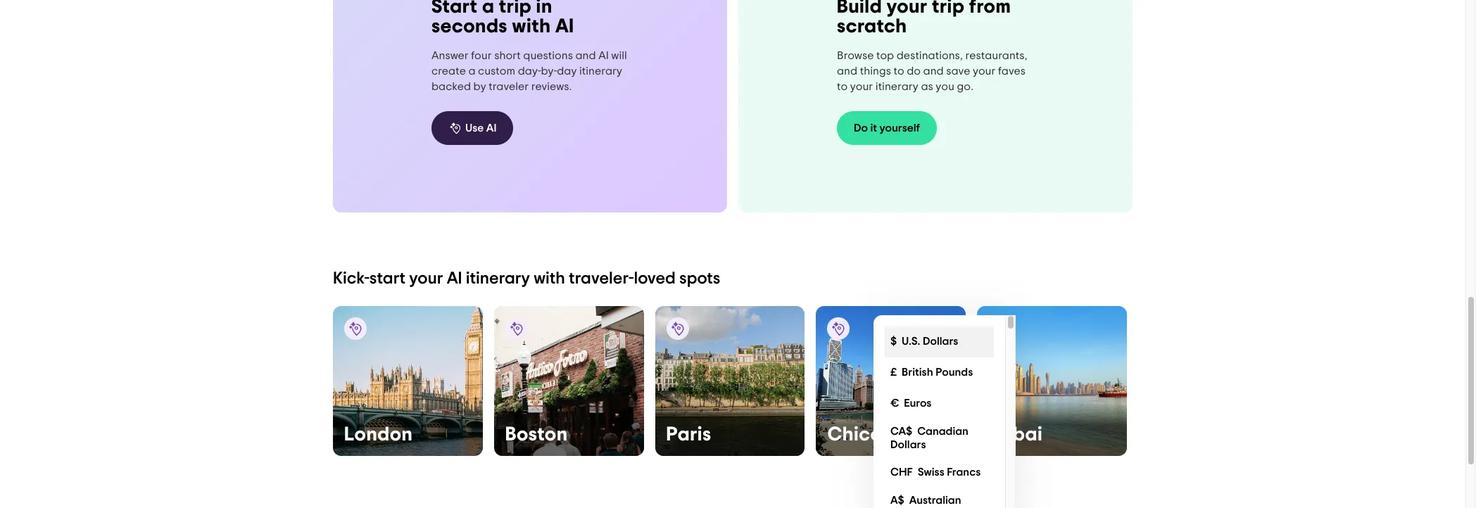 Task type: describe. For each thing, give the bounding box(es) containing it.
a$  australian
[[891, 495, 962, 506]]

chf  swiss
[[891, 467, 945, 478]]

by
[[474, 81, 486, 92]]

francs
[[947, 467, 981, 478]]

day
[[557, 65, 577, 77]]

faves
[[999, 65, 1026, 77]]

£  british pounds
[[891, 367, 973, 378]]

a$  australian dollars
[[891, 495, 962, 508]]

ai inside answer four short questions and ai will create a custom day-by-day itinerary backed by traveler reviews.
[[599, 50, 609, 61]]

london link
[[333, 306, 483, 456]]

build
[[837, 0, 882, 17]]

create
[[432, 65, 466, 77]]

ca$  canadian dollars
[[891, 426, 969, 451]]

chicago link
[[816, 306, 966, 456]]

with for seconds
[[512, 17, 551, 36]]

trip for your
[[932, 0, 965, 17]]

your right the start
[[409, 270, 443, 287]]

answer four short questions and ai will create a custom day-by-day itinerary backed by traveler reviews.
[[432, 50, 627, 92]]

and for build your trip from scratch
[[837, 65, 858, 77]]

do
[[907, 65, 921, 77]]

kick-start your ai itinerary with traveler-loved spots
[[333, 270, 721, 287]]

save
[[947, 65, 971, 77]]

a inside start a trip in seconds with ai
[[482, 0, 495, 17]]

seconds
[[432, 17, 508, 36]]

use ai button
[[432, 111, 514, 145]]

paris
[[667, 425, 712, 445]]

£  british
[[891, 367, 934, 378]]

1 horizontal spatial to
[[894, 65, 905, 77]]

with for itinerary
[[534, 270, 565, 287]]

your inside "build your trip from scratch"
[[887, 0, 928, 17]]

list box containing $  u.s. dollars
[[874, 315, 1016, 508]]

start a trip in seconds with ai
[[432, 0, 574, 36]]

do it yourself button
[[837, 111, 937, 145]]

pounds
[[936, 367, 973, 378]]

by-
[[541, 65, 557, 77]]

dollars for a$  australian dollars
[[891, 508, 926, 508]]

start
[[432, 0, 478, 17]]

reviews.
[[532, 81, 572, 92]]

and for start a trip in seconds with ai
[[576, 50, 596, 61]]

itinerary inside answer four short questions and ai will create a custom day-by-day itinerary backed by traveler reviews.
[[580, 65, 623, 77]]

from
[[970, 0, 1012, 17]]

dollars for ca$  canadian dollars
[[891, 439, 926, 451]]

dubai
[[989, 425, 1043, 445]]

do
[[854, 123, 868, 134]]

you
[[936, 81, 955, 92]]

2 horizontal spatial and
[[924, 65, 944, 77]]

$  u.s.
[[891, 336, 921, 347]]



Task type: vqa. For each thing, say whether or not it's contained in the screenshot.
"Do It Yourself" 'button'
yes



Task type: locate. For each thing, give the bounding box(es) containing it.
dollars inside a$  australian dollars
[[891, 508, 926, 508]]

go.
[[957, 81, 974, 92]]

answer
[[432, 50, 469, 61]]

€  euros
[[891, 398, 932, 409]]

1 trip from the left
[[499, 0, 532, 17]]

to left do
[[894, 65, 905, 77]]

boston
[[505, 425, 568, 445]]

a inside answer four short questions and ai will create a custom day-by-day itinerary backed by traveler reviews.
[[469, 65, 476, 77]]

do it yourself
[[854, 123, 920, 134]]

trip left in
[[499, 0, 532, 17]]

1 vertical spatial itinerary
[[876, 81, 919, 92]]

things
[[860, 65, 892, 77]]

trip for a
[[499, 0, 532, 17]]

chicago
[[828, 425, 907, 445]]

use
[[465, 122, 484, 134]]

questions
[[523, 50, 573, 61]]

ai inside button
[[486, 122, 497, 134]]

0 horizontal spatial and
[[576, 50, 596, 61]]

a
[[482, 0, 495, 17], [469, 65, 476, 77]]

ai
[[556, 17, 574, 36], [599, 50, 609, 61], [486, 122, 497, 134], [447, 270, 462, 287]]

it
[[871, 123, 877, 134]]

loved
[[634, 270, 676, 287]]

trip inside start a trip in seconds with ai
[[499, 0, 532, 17]]

paris link
[[655, 306, 805, 456]]

your
[[887, 0, 928, 17], [973, 65, 996, 77], [850, 81, 873, 92], [409, 270, 443, 287]]

0 horizontal spatial itinerary
[[466, 270, 530, 287]]

ai right use
[[486, 122, 497, 134]]

trip
[[499, 0, 532, 17], [932, 0, 965, 17]]

browse
[[837, 50, 874, 61]]

ai right the start
[[447, 270, 462, 287]]

a right start
[[482, 0, 495, 17]]

your down things
[[850, 81, 873, 92]]

and inside answer four short questions and ai will create a custom day-by-day itinerary backed by traveler reviews.
[[576, 50, 596, 61]]

your down restaurants,
[[973, 65, 996, 77]]

0 vertical spatial to
[[894, 65, 905, 77]]

day-
[[518, 65, 541, 77]]

1 horizontal spatial and
[[837, 65, 858, 77]]

boston link
[[494, 306, 644, 456]]

and down browse
[[837, 65, 858, 77]]

2 trip from the left
[[932, 0, 965, 17]]

browse top destinations, restaurants, and things to do and save your faves to your itinerary as you go.
[[837, 50, 1028, 92]]

use ai
[[465, 122, 497, 134]]

four
[[471, 50, 492, 61]]

1 vertical spatial a
[[469, 65, 476, 77]]

1 vertical spatial with
[[534, 270, 565, 287]]

trip left from
[[932, 0, 965, 17]]

as
[[921, 81, 934, 92]]

destinations,
[[897, 50, 963, 61]]

and
[[576, 50, 596, 61], [837, 65, 858, 77], [924, 65, 944, 77]]

itinerary inside browse top destinations, restaurants, and things to do and save your faves to your itinerary as you go.
[[876, 81, 919, 92]]

top
[[877, 50, 894, 61]]

dollars for $  u.s. dollars
[[923, 336, 959, 347]]

with left traveler-
[[534, 270, 565, 287]]

dollars down ca$  canadian
[[891, 439, 926, 451]]

ai right in
[[556, 17, 574, 36]]

0 horizontal spatial to
[[837, 81, 848, 92]]

2 horizontal spatial itinerary
[[876, 81, 919, 92]]

1 vertical spatial to
[[837, 81, 848, 92]]

traveler
[[489, 81, 529, 92]]

restaurants,
[[966, 50, 1028, 61]]

backed
[[432, 81, 471, 92]]

build your trip from scratch
[[837, 0, 1012, 37]]

custom
[[478, 65, 516, 77]]

and down 'destinations,'
[[924, 65, 944, 77]]

0 horizontal spatial a
[[469, 65, 476, 77]]

1 horizontal spatial trip
[[932, 0, 965, 17]]

ai inside start a trip in seconds with ai
[[556, 17, 574, 36]]

dubai link
[[978, 306, 1127, 456]]

with
[[512, 17, 551, 36], [534, 270, 565, 287]]

ai left will
[[599, 50, 609, 61]]

dollars
[[923, 336, 959, 347], [891, 439, 926, 451], [891, 508, 926, 508]]

will
[[611, 50, 627, 61]]

0 vertical spatial a
[[482, 0, 495, 17]]

short
[[494, 50, 521, 61]]

with inside start a trip in seconds with ai
[[512, 17, 551, 36]]

0 vertical spatial with
[[512, 17, 551, 36]]

chf  swiss francs
[[891, 467, 981, 478]]

0 horizontal spatial trip
[[499, 0, 532, 17]]

dollars up '£  british pounds' at the right of the page
[[923, 336, 959, 347]]

list box
[[874, 315, 1016, 508]]

a up by on the left
[[469, 65, 476, 77]]

spots
[[680, 270, 721, 287]]

and up the day
[[576, 50, 596, 61]]

dollars down "a$  australian" at the right bottom
[[891, 508, 926, 508]]

1 horizontal spatial a
[[482, 0, 495, 17]]

$  u.s. dollars
[[891, 336, 959, 347]]

itinerary
[[580, 65, 623, 77], [876, 81, 919, 92], [466, 270, 530, 287]]

in
[[536, 0, 553, 17]]

yourself
[[880, 123, 920, 134]]

dollars inside ca$  canadian dollars
[[891, 439, 926, 451]]

0 vertical spatial itinerary
[[580, 65, 623, 77]]

start
[[370, 270, 406, 287]]

2 vertical spatial dollars
[[891, 508, 926, 508]]

trip inside "build your trip from scratch"
[[932, 0, 965, 17]]

london
[[344, 425, 413, 445]]

your right build
[[887, 0, 928, 17]]

to down browse
[[837, 81, 848, 92]]

to
[[894, 65, 905, 77], [837, 81, 848, 92]]

ca$  canadian
[[891, 426, 969, 437]]

kick-
[[333, 270, 370, 287]]

1 vertical spatial dollars
[[891, 439, 926, 451]]

traveler-
[[569, 270, 634, 287]]

scratch
[[837, 17, 907, 37]]

with up questions
[[512, 17, 551, 36]]

2 vertical spatial itinerary
[[466, 270, 530, 287]]

1 horizontal spatial itinerary
[[580, 65, 623, 77]]

0 vertical spatial dollars
[[923, 336, 959, 347]]



